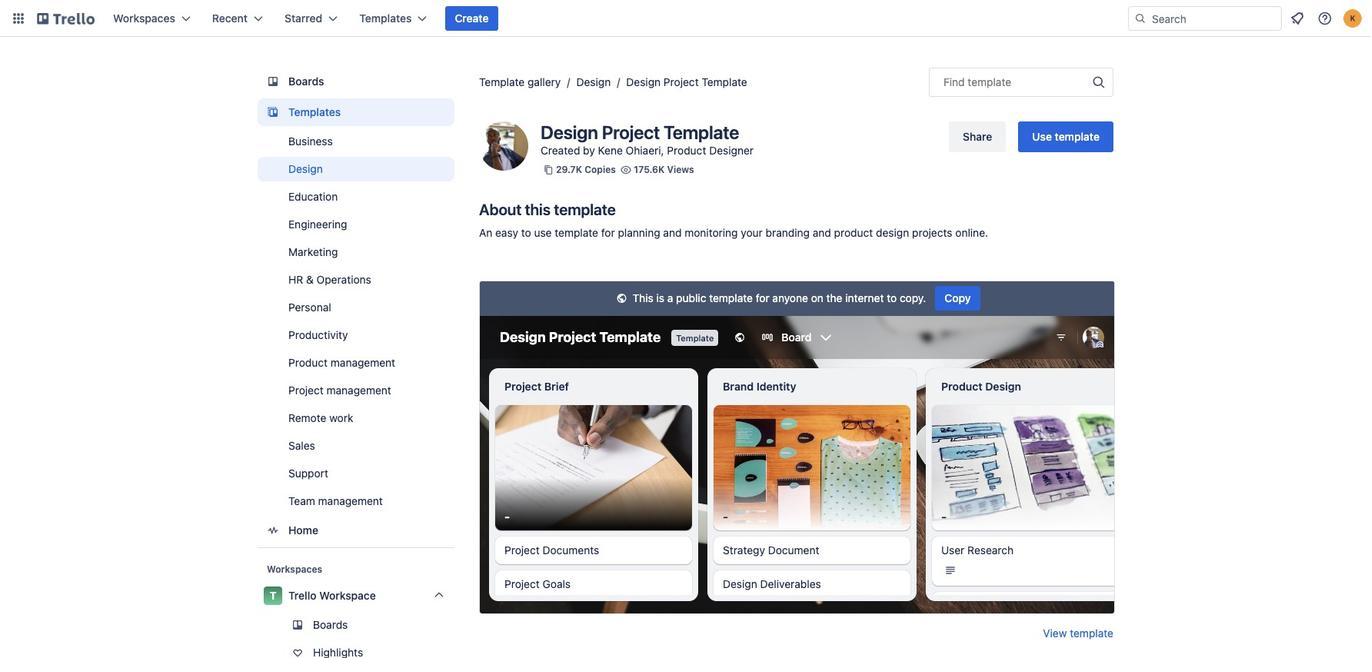 Task type: describe. For each thing, give the bounding box(es) containing it.
template for design project template created by kene ohiaeri, product designer
[[664, 122, 740, 143]]

education link
[[258, 185, 455, 209]]

project for design project template created by kene ohiaeri, product designer
[[602, 122, 660, 143]]

template gallery
[[479, 75, 561, 88]]

use
[[534, 226, 552, 239]]

monitoring
[[685, 226, 738, 239]]

design up design project template created by kene ohiaeri, product designer
[[627, 75, 661, 88]]

management for team management
[[318, 495, 383, 508]]

about
[[479, 201, 522, 219]]

template for design project template
[[702, 75, 748, 88]]

remote
[[289, 412, 327, 425]]

marketing
[[289, 245, 338, 259]]

boards for second boards link
[[313, 619, 348, 632]]

template left for
[[555, 226, 599, 239]]

project management
[[289, 384, 391, 397]]

remote work link
[[258, 406, 455, 431]]

create
[[455, 12, 489, 25]]

support link
[[258, 462, 455, 486]]

projects
[[913, 226, 953, 239]]

templates inside 'link'
[[289, 105, 341, 118]]

recent
[[212, 12, 248, 25]]

starred
[[285, 12, 323, 25]]

online.
[[956, 226, 989, 239]]

share button
[[949, 122, 1007, 152]]

remote work
[[289, 412, 353, 425]]

business
[[289, 135, 333, 148]]

design project template
[[627, 75, 748, 88]]

sales
[[289, 439, 315, 452]]

boards for first boards link from the top of the page
[[289, 75, 324, 88]]

branding
[[766, 226, 810, 239]]

2 boards link from the top
[[258, 613, 455, 638]]

view
[[1044, 627, 1068, 640]]

this
[[525, 201, 551, 219]]

created
[[541, 144, 580, 157]]

team
[[289, 495, 315, 508]]

kendallparks02 (kendallparks02) image
[[1344, 9, 1363, 28]]

education
[[289, 190, 338, 203]]

board image
[[264, 72, 282, 91]]

home link
[[258, 517, 455, 545]]

template board image
[[264, 103, 282, 122]]

use template
[[1033, 130, 1100, 143]]

trello
[[289, 589, 317, 602]]

management for project management
[[327, 384, 391, 397]]

share
[[963, 130, 993, 143]]

engineering link
[[258, 212, 455, 237]]

primary element
[[0, 0, 1372, 37]]

easy
[[496, 226, 519, 239]]

t
[[270, 589, 277, 602]]

175.6k views
[[634, 164, 694, 175]]

&
[[306, 273, 314, 286]]

trello workspace
[[289, 589, 376, 602]]

design project template link
[[627, 75, 748, 88]]

team management
[[289, 495, 383, 508]]

template up for
[[554, 201, 616, 219]]

sales link
[[258, 434, 455, 459]]

starred button
[[275, 6, 347, 31]]

design down business
[[289, 162, 323, 175]]

template for find template
[[968, 75, 1012, 88]]

use template button
[[1019, 122, 1114, 152]]

views
[[667, 164, 694, 175]]

ohiaeri,
[[626, 144, 664, 157]]

recent button
[[203, 6, 272, 31]]

find
[[944, 75, 965, 88]]

product inside design project template created by kene ohiaeri, product designer
[[667, 144, 707, 157]]

create button
[[446, 6, 498, 31]]

copies
[[585, 164, 616, 175]]

marketing link
[[258, 240, 455, 265]]

1 and from the left
[[664, 226, 682, 239]]

design right gallery
[[577, 75, 611, 88]]

product inside product management link
[[289, 356, 328, 369]]

product management link
[[258, 351, 455, 375]]

workspace
[[319, 589, 376, 602]]

workspaces button
[[104, 6, 200, 31]]

1 horizontal spatial design link
[[577, 75, 611, 88]]

product
[[835, 226, 874, 239]]

engineering
[[289, 218, 347, 231]]

project for design project template
[[664, 75, 699, 88]]

an
[[479, 226, 493, 239]]



Task type: locate. For each thing, give the bounding box(es) containing it.
project down "primary" element
[[664, 75, 699, 88]]

support
[[289, 467, 328, 480]]

planning
[[618, 226, 661, 239]]

29.7k
[[556, 164, 582, 175]]

0 horizontal spatial templates
[[289, 105, 341, 118]]

Search field
[[1147, 7, 1282, 30]]

templates inside dropdown button
[[360, 12, 412, 25]]

templates right starred popup button
[[360, 12, 412, 25]]

home image
[[264, 522, 282, 540]]

project inside design project template created by kene ohiaeri, product designer
[[602, 122, 660, 143]]

template for use template
[[1055, 130, 1100, 143]]

team management link
[[258, 489, 455, 514]]

product up views
[[667, 144, 707, 157]]

hr & operations link
[[258, 268, 455, 292]]

product
[[667, 144, 707, 157], [289, 356, 328, 369]]

1 vertical spatial product
[[289, 356, 328, 369]]

0 horizontal spatial product
[[289, 356, 328, 369]]

29.7k copies
[[556, 164, 616, 175]]

0 vertical spatial templates
[[360, 12, 412, 25]]

template inside design project template created by kene ohiaeri, product designer
[[664, 122, 740, 143]]

0 horizontal spatial workspaces
[[113, 12, 175, 25]]

0 vertical spatial workspaces
[[113, 12, 175, 25]]

templates up business
[[289, 105, 341, 118]]

back to home image
[[37, 6, 95, 31]]

template right view at the bottom right
[[1070, 627, 1114, 640]]

about this template an easy to use template for planning and monitoring your branding and product design projects online.
[[479, 201, 989, 239]]

template
[[479, 75, 525, 88], [702, 75, 748, 88], [664, 122, 740, 143]]

hr
[[289, 273, 303, 286]]

product down productivity
[[289, 356, 328, 369]]

templates
[[360, 12, 412, 25], [289, 105, 341, 118]]

0 vertical spatial design link
[[577, 75, 611, 88]]

by
[[583, 144, 595, 157]]

design link up education link
[[258, 157, 455, 182]]

design inside design project template created by kene ohiaeri, product designer
[[541, 122, 598, 143]]

productivity link
[[258, 323, 455, 348]]

template gallery link
[[479, 75, 561, 88]]

and
[[664, 226, 682, 239], [813, 226, 832, 239]]

175.6k
[[634, 164, 665, 175]]

management down product management link
[[327, 384, 391, 397]]

find template
[[944, 75, 1012, 88]]

design link
[[577, 75, 611, 88], [258, 157, 455, 182]]

work
[[329, 412, 353, 425]]

management down the productivity link
[[331, 356, 396, 369]]

template right find
[[968, 75, 1012, 88]]

management
[[331, 356, 396, 369], [327, 384, 391, 397], [318, 495, 383, 508]]

0 vertical spatial management
[[331, 356, 396, 369]]

design
[[876, 226, 910, 239]]

design link right gallery
[[577, 75, 611, 88]]

and left product
[[813, 226, 832, 239]]

project management link
[[258, 379, 455, 403]]

boards link up templates 'link'
[[258, 68, 455, 95]]

gallery
[[528, 75, 561, 88]]

hr & operations
[[289, 273, 371, 286]]

design
[[577, 75, 611, 88], [627, 75, 661, 88], [541, 122, 598, 143], [289, 162, 323, 175]]

templates button
[[350, 6, 437, 31]]

1 horizontal spatial product
[[667, 144, 707, 157]]

use
[[1033, 130, 1053, 143]]

management for product management
[[331, 356, 396, 369]]

2 vertical spatial management
[[318, 495, 383, 508]]

project up remote
[[289, 384, 324, 397]]

1 horizontal spatial workspaces
[[267, 564, 323, 576]]

view template link
[[1044, 626, 1114, 642]]

0 vertical spatial product
[[667, 144, 707, 157]]

0 horizontal spatial design link
[[258, 157, 455, 182]]

1 horizontal spatial templates
[[360, 12, 412, 25]]

personal
[[289, 301, 331, 314]]

1 vertical spatial templates
[[289, 105, 341, 118]]

boards link down workspace
[[258, 613, 455, 638]]

business link
[[258, 129, 455, 154]]

boards link
[[258, 68, 455, 95], [258, 613, 455, 638]]

1 boards link from the top
[[258, 68, 455, 95]]

template inside field
[[968, 75, 1012, 88]]

workspaces
[[113, 12, 175, 25], [267, 564, 323, 576]]

0 notifications image
[[1289, 9, 1307, 28]]

0 horizontal spatial project
[[289, 384, 324, 397]]

0 vertical spatial project
[[664, 75, 699, 88]]

search image
[[1135, 12, 1147, 25]]

1 horizontal spatial and
[[813, 226, 832, 239]]

0 vertical spatial boards
[[289, 75, 324, 88]]

view template
[[1044, 627, 1114, 640]]

boards down trello workspace
[[313, 619, 348, 632]]

project
[[664, 75, 699, 88], [602, 122, 660, 143], [289, 384, 324, 397]]

1 vertical spatial workspaces
[[267, 564, 323, 576]]

Find template field
[[929, 68, 1114, 97]]

1 vertical spatial boards
[[313, 619, 348, 632]]

open information menu image
[[1318, 11, 1333, 26]]

kene
[[598, 144, 623, 157]]

kene ohiaeri, product designer image
[[479, 122, 529, 171]]

1 vertical spatial management
[[327, 384, 391, 397]]

and right planning
[[664, 226, 682, 239]]

template right use
[[1055, 130, 1100, 143]]

template inside button
[[1055, 130, 1100, 143]]

to
[[521, 226, 531, 239]]

design project template created by kene ohiaeri, product designer
[[541, 122, 754, 157]]

project up the ohiaeri,
[[602, 122, 660, 143]]

operations
[[317, 273, 371, 286]]

boards
[[289, 75, 324, 88], [313, 619, 348, 632]]

workspaces inside dropdown button
[[113, 12, 175, 25]]

2 horizontal spatial project
[[664, 75, 699, 88]]

management down support "link"
[[318, 495, 383, 508]]

0 vertical spatial boards link
[[258, 68, 455, 95]]

your
[[741, 226, 763, 239]]

productivity
[[289, 329, 348, 342]]

home
[[289, 524, 319, 537]]

boards right board 'icon'
[[289, 75, 324, 88]]

product management
[[289, 356, 396, 369]]

personal link
[[258, 295, 455, 320]]

2 vertical spatial project
[[289, 384, 324, 397]]

for
[[602, 226, 615, 239]]

design up created
[[541, 122, 598, 143]]

template
[[968, 75, 1012, 88], [1055, 130, 1100, 143], [554, 201, 616, 219], [555, 226, 599, 239], [1070, 627, 1114, 640]]

0 horizontal spatial and
[[664, 226, 682, 239]]

1 horizontal spatial project
[[602, 122, 660, 143]]

2 and from the left
[[813, 226, 832, 239]]

1 vertical spatial boards link
[[258, 613, 455, 638]]

designer
[[710, 144, 754, 157]]

template for view template
[[1070, 627, 1114, 640]]

1 vertical spatial design link
[[258, 157, 455, 182]]

1 vertical spatial project
[[602, 122, 660, 143]]

templates link
[[258, 98, 455, 126]]



Task type: vqa. For each thing, say whether or not it's contained in the screenshot.
third sm IMAGE from the left
no



